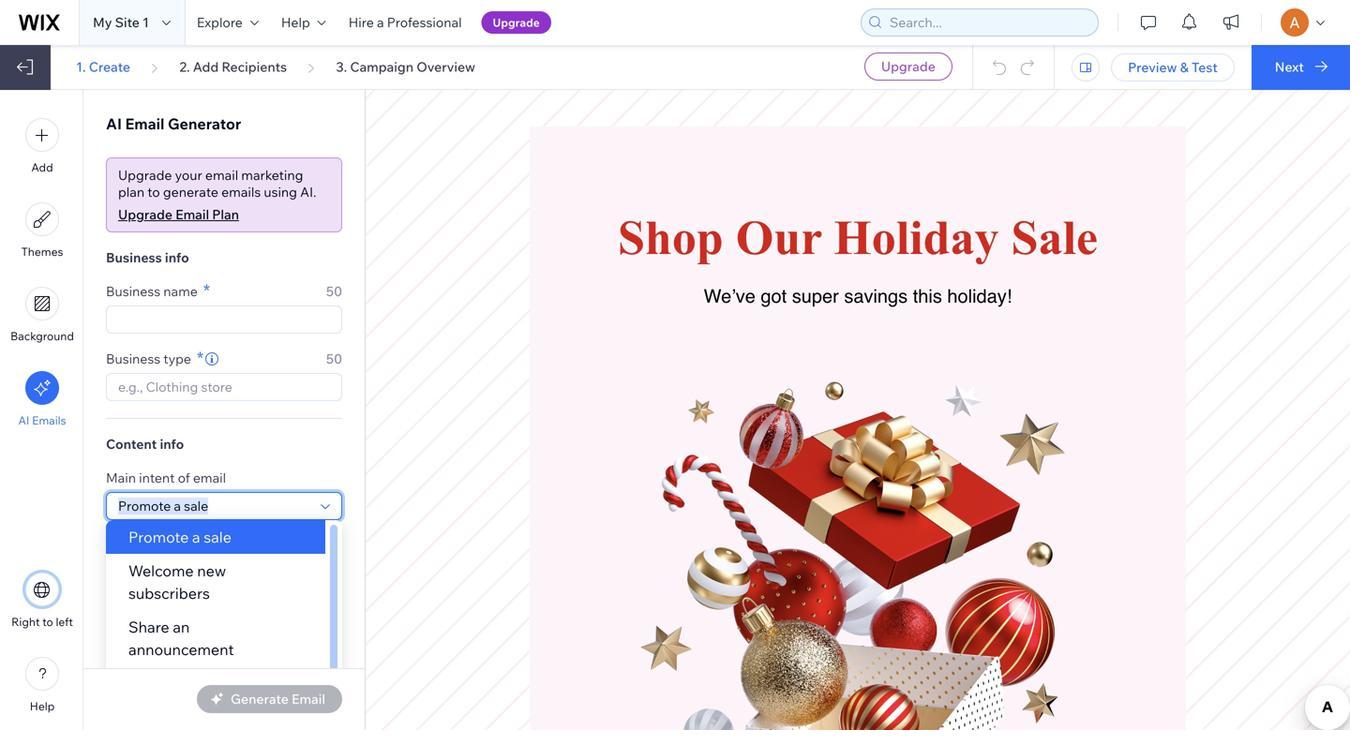 Task type: describe. For each thing, give the bounding box(es) containing it.
a for professional
[[377, 14, 384, 30]]

themes
[[21, 245, 63, 259]]

0 vertical spatial email
[[125, 114, 165, 133]]

ai for ai email generator
[[106, 114, 122, 133]]

business info
[[106, 249, 189, 266]]

holiday
[[834, 211, 999, 264]]

overview
[[417, 59, 476, 75]]

holiday!
[[948, 286, 1012, 307]]

left
[[56, 615, 73, 629]]

hire a professional
[[349, 14, 462, 30]]

business for business name *
[[106, 283, 161, 300]]

share
[[128, 618, 169, 637]]

upgrade email plan link
[[118, 206, 330, 223]]

1 horizontal spatial help button
[[270, 0, 337, 45]]

upgrade down 'search...' "field"
[[882, 58, 936, 75]]

add inside button
[[31, 160, 53, 174]]

add button
[[25, 118, 59, 174]]

intent
[[139, 470, 175, 486]]

700
[[318, 537, 342, 554]]

email for *
[[194, 537, 227, 554]]

3. campaign overview
[[336, 59, 476, 75]]

generator
[[168, 114, 241, 133]]

upgrade up plan
[[118, 167, 172, 183]]

1 horizontal spatial help
[[281, 14, 310, 30]]

3.
[[336, 59, 347, 75]]

ai.
[[300, 184, 316, 200]]

shop our holiday sale
[[618, 211, 1098, 264]]

add inside 'link'
[[193, 59, 219, 75]]

3. campaign overview link
[[336, 59, 476, 76]]

2 vertical spatial *
[[296, 534, 303, 555]]

right
[[11, 615, 40, 629]]

business for business type *
[[106, 351, 161, 367]]

content
[[106, 436, 157, 453]]

&
[[1181, 59, 1189, 76]]

business type *
[[106, 348, 204, 369]]

2.
[[179, 59, 190, 75]]

we've got super savings this holiday!
[[704, 286, 1012, 307]]

describe
[[106, 537, 161, 554]]

Business name field
[[113, 307, 336, 333]]

themes button
[[21, 203, 63, 259]]

using
[[264, 184, 297, 200]]

promote
[[128, 528, 189, 547]]

campaign
[[350, 59, 414, 75]]

ai for ai emails
[[18, 414, 29, 428]]

this
[[913, 286, 942, 307]]

your for plan
[[175, 167, 202, 183]]

welcome new subscribers
[[128, 562, 226, 603]]

to inside button
[[42, 615, 53, 629]]

sale
[[204, 528, 232, 547]]

2. add recipients
[[179, 59, 287, 75]]

subscribers
[[128, 584, 210, 603]]

plan
[[118, 184, 145, 200]]

preview & test
[[1128, 59, 1218, 76]]

explore
[[197, 14, 243, 30]]

main intent of email
[[106, 470, 226, 486]]

announcement
[[128, 641, 234, 659]]

Describe your email campaign text field
[[107, 561, 341, 669]]

promote a sale
[[128, 528, 232, 547]]

main
[[106, 470, 136, 486]]

business for business info
[[106, 249, 162, 266]]

professional
[[387, 14, 462, 30]]

name
[[163, 283, 198, 300]]

upgrade down plan
[[118, 206, 173, 223]]

site
[[115, 14, 140, 30]]

promote a sale option
[[106, 521, 325, 554]]

super
[[792, 286, 839, 307]]

emails
[[221, 184, 261, 200]]

to inside the upgrade your email marketing plan to generate emails using ai. upgrade email plan
[[147, 184, 160, 200]]

a for sale
[[192, 528, 200, 547]]

savings
[[844, 286, 908, 307]]

0 horizontal spatial help button
[[25, 657, 59, 714]]

list box containing promote a sale
[[106, 521, 342, 731]]

hire
[[349, 14, 374, 30]]

recipients
[[222, 59, 287, 75]]

generate
[[163, 184, 219, 200]]

right to left
[[11, 615, 73, 629]]

preview & test button
[[1112, 53, 1235, 82]]



Task type: locate. For each thing, give the bounding box(es) containing it.
None field
[[113, 493, 315, 520]]

add
[[193, 59, 219, 75], [31, 160, 53, 174]]

email up new
[[194, 537, 227, 554]]

1
[[143, 14, 149, 30]]

0 vertical spatial help button
[[270, 0, 337, 45]]

0 vertical spatial help
[[281, 14, 310, 30]]

email inside describe your email campaign *
[[194, 537, 227, 554]]

1. create
[[76, 59, 130, 75]]

test
[[1192, 59, 1218, 76]]

ai inside button
[[18, 414, 29, 428]]

info up main intent of email
[[160, 436, 184, 453]]

* for business type *
[[197, 348, 204, 369]]

business down business info
[[106, 283, 161, 300]]

1 vertical spatial upgrade button
[[865, 53, 953, 81]]

0 vertical spatial your
[[175, 167, 202, 183]]

0 vertical spatial 50
[[326, 283, 342, 300]]

to left the left
[[42, 615, 53, 629]]

1 vertical spatial email
[[175, 206, 209, 223]]

ai down the create
[[106, 114, 122, 133]]

business up business name *
[[106, 249, 162, 266]]

0 vertical spatial business
[[106, 249, 162, 266]]

* right type
[[197, 348, 204, 369]]

a left sale
[[192, 528, 200, 547]]

0 horizontal spatial add
[[31, 160, 53, 174]]

marketing
[[241, 167, 303, 183]]

email inside the upgrade your email marketing plan to generate emails using ai. upgrade email plan
[[175, 206, 209, 223]]

0 horizontal spatial to
[[42, 615, 53, 629]]

add up themes button
[[31, 160, 53, 174]]

we've
[[704, 286, 756, 307]]

0 vertical spatial info
[[165, 249, 189, 266]]

add right 2.
[[193, 59, 219, 75]]

your up 'generate'
[[175, 167, 202, 183]]

0 horizontal spatial email
[[125, 114, 165, 133]]

help button left 'hire'
[[270, 0, 337, 45]]

3 business from the top
[[106, 351, 161, 367]]

email inside the upgrade your email marketing plan to generate emails using ai. upgrade email plan
[[205, 167, 238, 183]]

info for business info
[[165, 249, 189, 266]]

0 horizontal spatial a
[[192, 528, 200, 547]]

1 vertical spatial help button
[[25, 657, 59, 714]]

business name *
[[106, 280, 210, 301]]

1 horizontal spatial a
[[377, 14, 384, 30]]

to
[[147, 184, 160, 200], [42, 615, 53, 629]]

1 vertical spatial email
[[193, 470, 226, 486]]

1 horizontal spatial add
[[193, 59, 219, 75]]

next
[[1275, 59, 1304, 75]]

50
[[326, 283, 342, 300], [326, 351, 342, 367]]

type
[[163, 351, 191, 367]]

1 vertical spatial info
[[160, 436, 184, 453]]

0 horizontal spatial ai
[[18, 414, 29, 428]]

a inside option
[[192, 528, 200, 547]]

email right the of
[[193, 470, 226, 486]]

2 vertical spatial business
[[106, 351, 161, 367]]

background button
[[10, 287, 74, 343]]

help up recipients
[[281, 14, 310, 30]]

to right plan
[[147, 184, 160, 200]]

business
[[106, 249, 162, 266], [106, 283, 161, 300], [106, 351, 161, 367]]

*
[[203, 280, 210, 301], [197, 348, 204, 369], [296, 534, 303, 555]]

your inside the upgrade your email marketing plan to generate emails using ai. upgrade email plan
[[175, 167, 202, 183]]

upgrade button
[[482, 11, 551, 34], [865, 53, 953, 81]]

ai emails button
[[18, 371, 66, 428]]

1 50 from the top
[[326, 283, 342, 300]]

1 horizontal spatial ai
[[106, 114, 122, 133]]

Business type field
[[113, 374, 336, 400]]

upgrade right professional
[[493, 15, 540, 30]]

ai email generator
[[106, 114, 241, 133]]

right to left button
[[11, 573, 73, 629]]

business inside business name *
[[106, 283, 161, 300]]

email down 'generate'
[[175, 206, 209, 223]]

shop
[[618, 211, 724, 264]]

business inside business type *
[[106, 351, 161, 367]]

0 vertical spatial add
[[193, 59, 219, 75]]

0 horizontal spatial upgrade button
[[482, 11, 551, 34]]

0 vertical spatial upgrade button
[[482, 11, 551, 34]]

help button down the right to left
[[25, 657, 59, 714]]

upgrade button right professional
[[482, 11, 551, 34]]

2. add recipients link
[[179, 59, 287, 76]]

2 business from the top
[[106, 283, 161, 300]]

upgrade your email marketing plan to generate emails using ai. upgrade email plan
[[118, 167, 316, 223]]

ai left emails
[[18, 414, 29, 428]]

describe your email campaign *
[[106, 534, 303, 555]]

sale
[[1012, 211, 1098, 264]]

1 vertical spatial 50
[[326, 351, 342, 367]]

1. create link
[[76, 59, 130, 76]]

your up "welcome"
[[164, 537, 191, 554]]

content info
[[106, 436, 184, 453]]

50 for business type
[[326, 351, 342, 367]]

list box
[[106, 521, 342, 731]]

1 vertical spatial help
[[30, 700, 55, 714]]

your inside describe your email campaign *
[[164, 537, 191, 554]]

emails
[[32, 414, 66, 428]]

1 vertical spatial ai
[[18, 414, 29, 428]]

1 business from the top
[[106, 249, 162, 266]]

ai
[[106, 114, 122, 133], [18, 414, 29, 428]]

info for content info
[[160, 436, 184, 453]]

a
[[377, 14, 384, 30], [192, 528, 200, 547]]

hire a professional link
[[337, 0, 473, 45]]

welcome
[[128, 562, 194, 581]]

* right name
[[203, 280, 210, 301]]

my site 1
[[93, 14, 149, 30]]

0 vertical spatial a
[[377, 14, 384, 30]]

my
[[93, 14, 112, 30]]

your
[[175, 167, 202, 183], [164, 537, 191, 554]]

ai emails
[[18, 414, 66, 428]]

1 horizontal spatial to
[[147, 184, 160, 200]]

help down the right to left
[[30, 700, 55, 714]]

help button
[[270, 0, 337, 45], [25, 657, 59, 714]]

Search... field
[[884, 9, 1093, 36]]

background
[[10, 329, 74, 343]]

email up emails
[[205, 167, 238, 183]]

plan
[[212, 206, 239, 223]]

info
[[165, 249, 189, 266], [160, 436, 184, 453]]

a right 'hire'
[[377, 14, 384, 30]]

next button
[[1252, 45, 1351, 90]]

1 vertical spatial your
[[164, 537, 191, 554]]

2 vertical spatial email
[[194, 537, 227, 554]]

preview
[[1128, 59, 1178, 76]]

1.
[[76, 59, 86, 75]]

0 vertical spatial email
[[205, 167, 238, 183]]

create
[[89, 59, 130, 75]]

1 horizontal spatial upgrade button
[[865, 53, 953, 81]]

* for business name *
[[203, 280, 210, 301]]

your for *
[[164, 537, 191, 554]]

1 vertical spatial business
[[106, 283, 161, 300]]

email left 'generator'
[[125, 114, 165, 133]]

email for plan
[[205, 167, 238, 183]]

new
[[197, 562, 226, 581]]

upgrade button down 'search...' "field"
[[865, 53, 953, 81]]

upgrade
[[493, 15, 540, 30], [882, 58, 936, 75], [118, 167, 172, 183], [118, 206, 173, 223]]

0 vertical spatial to
[[147, 184, 160, 200]]

help
[[281, 14, 310, 30], [30, 700, 55, 714]]

1 vertical spatial add
[[31, 160, 53, 174]]

1 vertical spatial a
[[192, 528, 200, 547]]

share an announcement
[[128, 618, 234, 659]]

email
[[205, 167, 238, 183], [193, 470, 226, 486], [194, 537, 227, 554]]

2 50 from the top
[[326, 351, 342, 367]]

info up name
[[165, 249, 189, 266]]

0 vertical spatial *
[[203, 280, 210, 301]]

0 horizontal spatial help
[[30, 700, 55, 714]]

50 for business name
[[326, 283, 342, 300]]

campaign
[[230, 537, 291, 554]]

1 horizontal spatial email
[[175, 206, 209, 223]]

of
[[178, 470, 190, 486]]

* left "700"
[[296, 534, 303, 555]]

0 vertical spatial ai
[[106, 114, 122, 133]]

an
[[173, 618, 190, 637]]

got
[[761, 286, 787, 307]]

business left type
[[106, 351, 161, 367]]

our
[[736, 211, 822, 264]]

1 vertical spatial *
[[197, 348, 204, 369]]

1 vertical spatial to
[[42, 615, 53, 629]]



Task type: vqa. For each thing, say whether or not it's contained in the screenshot.
filter
no



